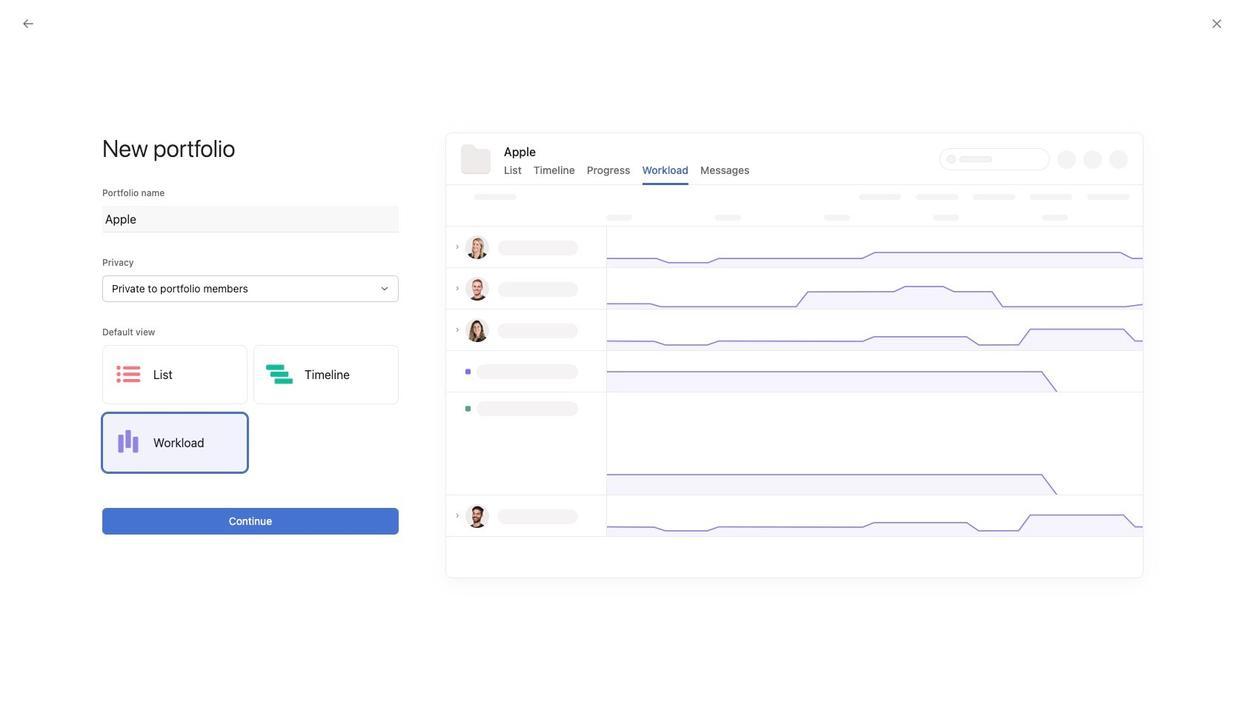 Task type: vqa. For each thing, say whether or not it's contained in the screenshot.
Line_And_Symbols image
no



Task type: locate. For each thing, give the bounding box(es) containing it.
list box
[[448, 6, 803, 30]]

close image
[[1211, 18, 1223, 30]]

hide sidebar image
[[19, 12, 31, 24]]

None text field
[[102, 206, 399, 233]]

james, profile image
[[16, 337, 34, 354]]

collapse list for this section: recent portfolios image
[[422, 163, 434, 175]]



Task type: describe. For each thing, give the bounding box(es) containing it.
go back image
[[22, 18, 34, 30]]

starred element
[[0, 236, 178, 384]]

this is a preview of your portfolio image
[[446, 133, 1143, 578]]

projects element
[[0, 384, 178, 580]]



